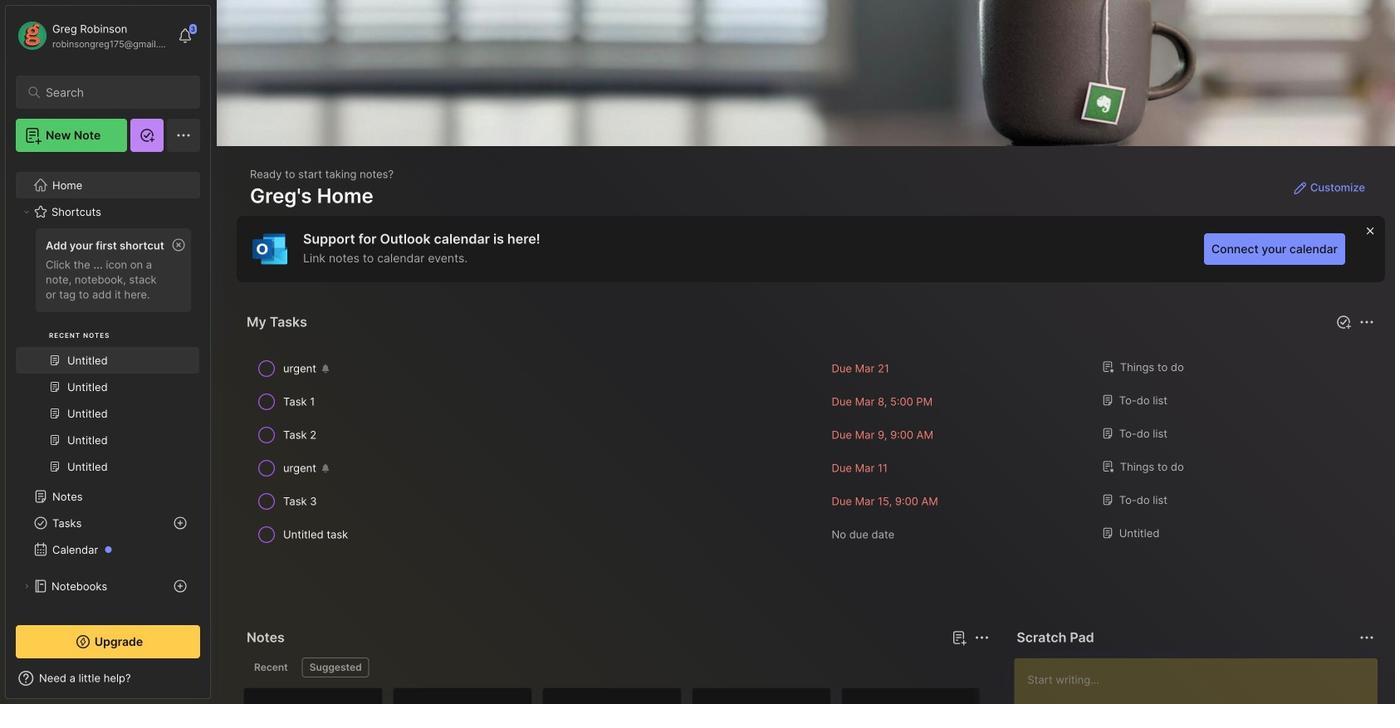 Task type: locate. For each thing, give the bounding box(es) containing it.
more actions image for the bottom 'more actions' field
[[972, 628, 992, 648]]

1 horizontal spatial tab
[[302, 658, 369, 678]]

new task image
[[1336, 314, 1353, 331]]

tab list
[[247, 658, 987, 678]]

tab
[[247, 658, 296, 678], [302, 658, 369, 678]]

more actions image
[[1357, 312, 1377, 332], [972, 628, 992, 648]]

1 vertical spatial more actions field
[[971, 626, 994, 650]]

row group
[[243, 352, 1379, 552], [243, 688, 1396, 705]]

1 vertical spatial more actions image
[[972, 628, 992, 648]]

1 vertical spatial row group
[[243, 688, 1396, 705]]

0 vertical spatial row group
[[243, 352, 1379, 552]]

0 vertical spatial more actions image
[[1357, 312, 1377, 332]]

0 vertical spatial more actions field
[[1356, 311, 1379, 334]]

0 horizontal spatial more actions field
[[971, 626, 994, 650]]

tree inside main element
[[6, 162, 210, 690]]

WHAT'S NEW field
[[6, 665, 210, 692]]

main element
[[0, 0, 216, 705]]

0 horizontal spatial more actions image
[[972, 628, 992, 648]]

group inside main element
[[16, 223, 199, 490]]

None search field
[[46, 82, 178, 102]]

tree
[[6, 162, 210, 690]]

0 horizontal spatial tab
[[247, 658, 296, 678]]

group
[[16, 223, 199, 490]]

1 horizontal spatial more actions image
[[1357, 312, 1377, 332]]

More actions field
[[1356, 311, 1379, 334], [971, 626, 994, 650]]



Task type: vqa. For each thing, say whether or not it's contained in the screenshot.
Script
no



Task type: describe. For each thing, give the bounding box(es) containing it.
expand notebooks image
[[22, 582, 32, 592]]

1 horizontal spatial more actions field
[[1356, 311, 1379, 334]]

Search text field
[[46, 85, 178, 101]]

Start writing… text field
[[1028, 659, 1377, 705]]

2 tab from the left
[[302, 658, 369, 678]]

Account field
[[16, 19, 169, 52]]

none search field inside main element
[[46, 82, 178, 102]]

click to collapse image
[[210, 674, 222, 694]]

1 row group from the top
[[243, 352, 1379, 552]]

2 row group from the top
[[243, 688, 1396, 705]]

more actions image for rightmost 'more actions' field
[[1357, 312, 1377, 332]]

1 tab from the left
[[247, 658, 296, 678]]



